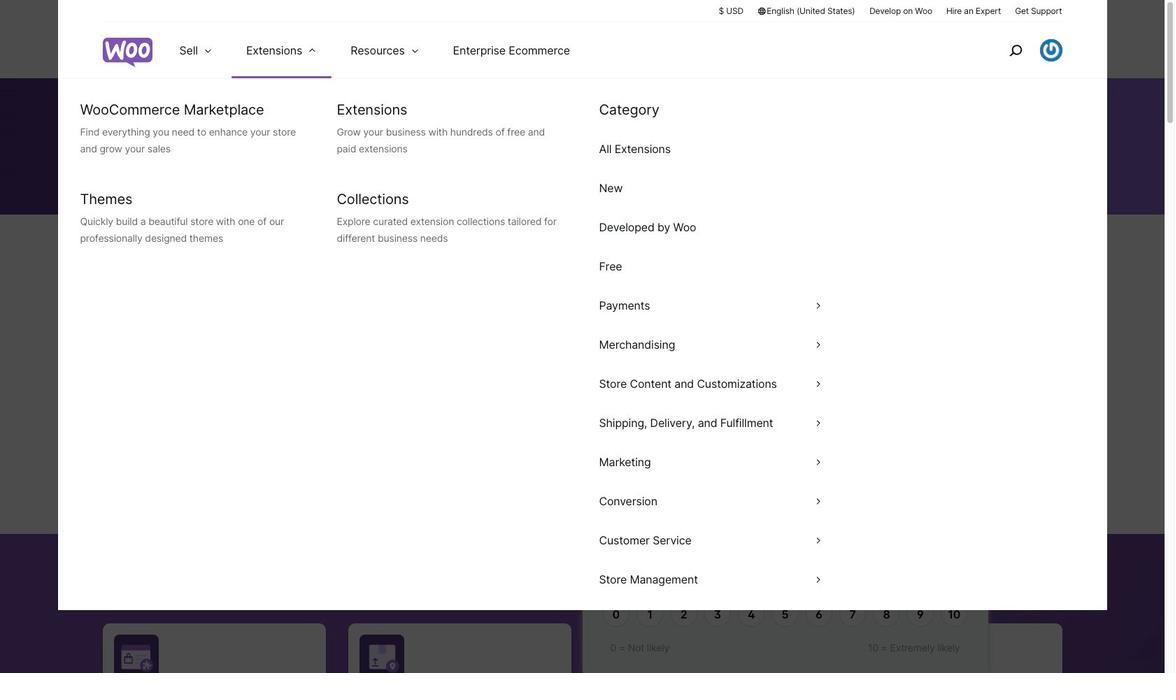 Task type: vqa. For each thing, say whether or not it's contained in the screenshot.
checkbox
no



Task type: locate. For each thing, give the bounding box(es) containing it.
search image
[[1005, 39, 1027, 62]]

service navigation menu element
[[979, 28, 1063, 73]]



Task type: describe. For each thing, give the bounding box(es) containing it.
open account menu image
[[1040, 39, 1063, 62]]



